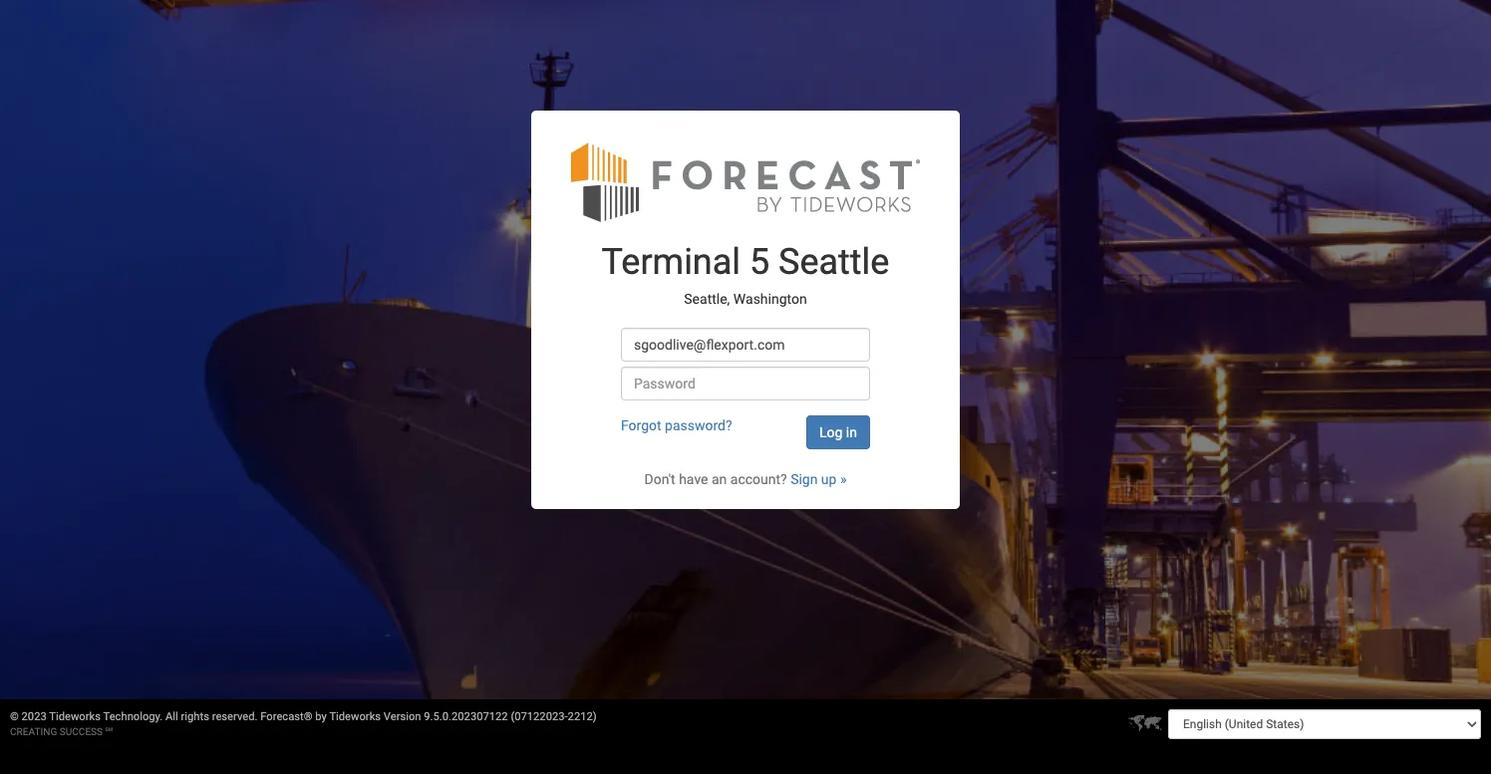 Task type: locate. For each thing, give the bounding box(es) containing it.
5
[[750, 241, 770, 283]]

forecast®
[[260, 711, 313, 724]]

terminal 5 seattle seattle, washington
[[602, 241, 890, 307]]

forgot
[[621, 417, 662, 433]]

©
[[10, 711, 19, 724]]

password?
[[665, 417, 732, 433]]

in
[[846, 424, 857, 440]]

tideworks
[[49, 711, 101, 724], [329, 711, 381, 724]]

forgot password? log in
[[621, 417, 857, 440]]

Email or username text field
[[621, 328, 870, 362]]

log
[[819, 424, 843, 440]]

© 2023 tideworks technology. all rights reserved. forecast® by tideworks version 9.5.0.202307122 (07122023-2212) creating success ℠
[[10, 711, 597, 738]]

up
[[821, 471, 837, 487]]

version
[[384, 711, 421, 724]]

all
[[165, 711, 178, 724]]

1 horizontal spatial tideworks
[[329, 711, 381, 724]]

2023
[[21, 711, 47, 724]]

9.5.0.202307122
[[424, 711, 508, 724]]

creating
[[10, 727, 57, 738]]

reserved.
[[212, 711, 258, 724]]

2212)
[[568, 711, 597, 724]]

tideworks right 'by'
[[329, 711, 381, 724]]

seattle,
[[684, 291, 730, 307]]

success
[[60, 727, 103, 738]]

sign up » link
[[791, 471, 847, 487]]

0 horizontal spatial tideworks
[[49, 711, 101, 724]]

2 tideworks from the left
[[329, 711, 381, 724]]

sign
[[791, 471, 818, 487]]

forgot password? link
[[621, 417, 732, 433]]

don't have an account? sign up »
[[644, 471, 847, 487]]

forecast® by tideworks image
[[571, 140, 920, 223]]

tideworks up success
[[49, 711, 101, 724]]

an
[[712, 471, 727, 487]]

don't
[[644, 471, 676, 487]]



Task type: vqa. For each thing, say whether or not it's contained in the screenshot.
reserved.
yes



Task type: describe. For each thing, give the bounding box(es) containing it.
1 tideworks from the left
[[49, 711, 101, 724]]

washington
[[734, 291, 807, 307]]

(07122023-
[[511, 711, 568, 724]]

by
[[315, 711, 327, 724]]

rights
[[181, 711, 209, 724]]

terminal
[[602, 241, 741, 283]]

seattle
[[779, 241, 890, 283]]

»
[[840, 471, 847, 487]]

log in button
[[806, 415, 870, 449]]

℠
[[105, 727, 113, 738]]

technology.
[[103, 711, 163, 724]]

account?
[[730, 471, 787, 487]]

have
[[679, 471, 708, 487]]

Password password field
[[621, 367, 870, 401]]



